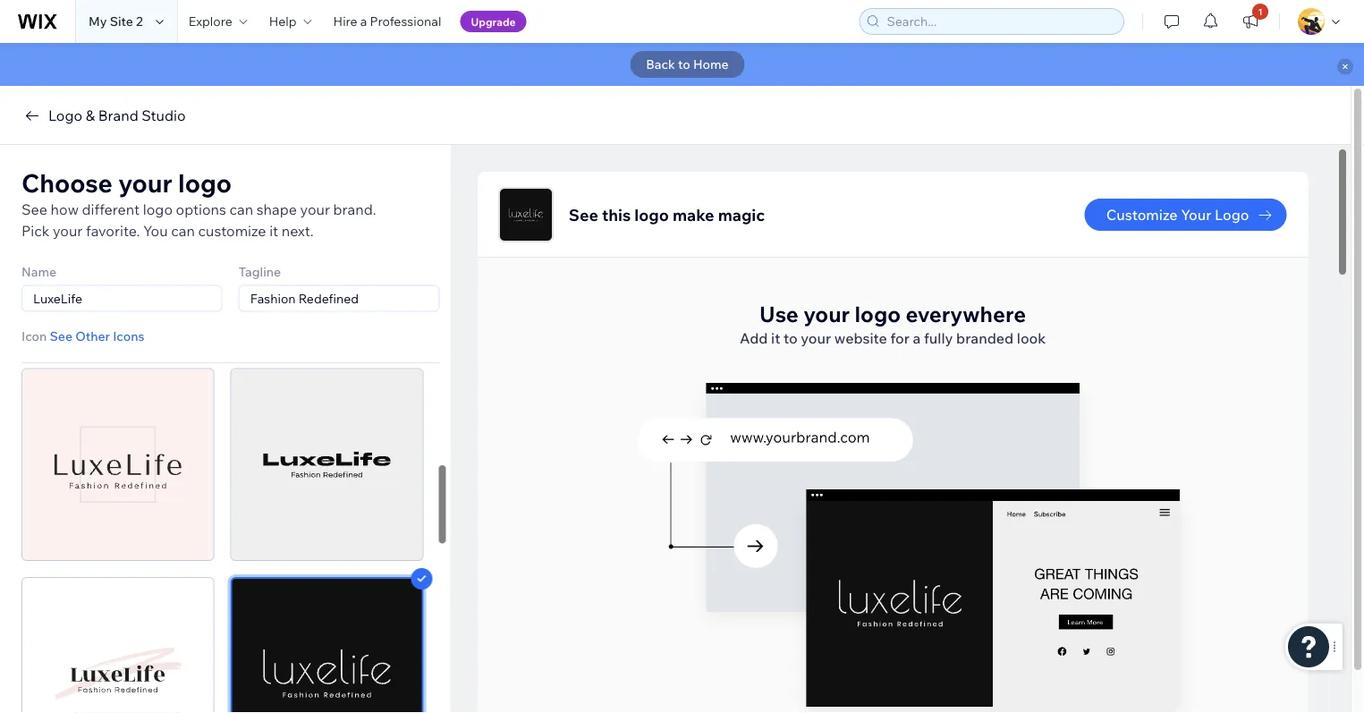 Task type: describe. For each thing, give the bounding box(es) containing it.
for
[[890, 329, 909, 347]]

logo inside button
[[48, 106, 82, 124]]

logo & brand studio
[[48, 106, 186, 124]]

your up website
[[803, 301, 850, 327]]

fully
[[924, 329, 953, 347]]

logo for choose
[[178, 167, 232, 198]]

customize your logo
[[1106, 206, 1249, 224]]

your left website
[[801, 329, 831, 347]]

help button
[[258, 0, 323, 43]]

logo for use
[[854, 301, 901, 327]]

studio
[[142, 106, 186, 124]]

0 horizontal spatial can
[[171, 222, 195, 240]]

look
[[1017, 329, 1046, 347]]

customize your logo button
[[1084, 199, 1287, 231]]

1 button
[[1231, 0, 1270, 43]]

your up different
[[118, 167, 172, 198]]

back to home button
[[630, 51, 745, 78]]

help
[[269, 13, 297, 29]]

2 horizontal spatial see
[[568, 204, 598, 225]]

icons
[[113, 328, 144, 344]]

this
[[602, 204, 630, 225]]

upgrade button
[[460, 11, 527, 32]]

0 vertical spatial can
[[229, 200, 253, 218]]

back to home alert
[[0, 43, 1364, 86]]

see inside choose your logo see how different logo options can shape your brand. pick your favorite. you can customize it next.
[[21, 200, 47, 218]]

tagline
[[239, 263, 281, 279]]

choose
[[21, 167, 113, 198]]

0 horizontal spatial a
[[360, 13, 367, 29]]

add
[[739, 329, 768, 347]]

icon
[[21, 328, 47, 344]]

customize
[[198, 222, 266, 240]]

make
[[672, 204, 714, 225]]

everywhere
[[905, 301, 1026, 327]]

see this logo make magic
[[568, 204, 765, 225]]

back to home
[[646, 56, 729, 72]]

next.
[[282, 222, 314, 240]]



Task type: vqa. For each thing, say whether or not it's contained in the screenshot.
the to inside the Let customers know about their rewards Send automated emails when customers earn a reward to improve your Loyalty Program performance.
no



Task type: locate. For each thing, give the bounding box(es) containing it.
to down the use
[[783, 329, 797, 347]]

customize
[[1106, 206, 1178, 224]]

explore
[[189, 13, 232, 29]]

shape
[[257, 200, 297, 218]]

1 horizontal spatial it
[[771, 329, 780, 347]]

a
[[360, 13, 367, 29], [913, 329, 920, 347]]

logo for see
[[634, 204, 669, 225]]

back
[[646, 56, 675, 72]]

home
[[693, 56, 729, 72]]

see other icons button
[[50, 328, 144, 344]]

it right add
[[771, 329, 780, 347]]

see left this
[[568, 204, 598, 225]]

hire a professional link
[[323, 0, 452, 43]]

1 horizontal spatial to
[[783, 329, 797, 347]]

1 horizontal spatial see
[[50, 328, 72, 344]]

0 horizontal spatial to
[[678, 56, 691, 72]]

you
[[143, 222, 168, 240]]

website
[[834, 329, 887, 347]]

1 vertical spatial can
[[171, 222, 195, 240]]

brand.
[[333, 200, 376, 218]]

1 vertical spatial logo
[[1215, 206, 1249, 224]]

my
[[89, 13, 107, 29]]

0 horizontal spatial logo
[[48, 106, 82, 124]]

different
[[82, 200, 140, 218]]

0 horizontal spatial it
[[269, 222, 278, 240]]

&
[[86, 106, 95, 124]]

see up pick
[[21, 200, 47, 218]]

a inside use your logo everywhere add it to your website for a fully branded look
[[913, 329, 920, 347]]

logo & brand studio button
[[21, 105, 186, 126]]

it
[[269, 222, 278, 240], [771, 329, 780, 347]]

pick
[[21, 222, 50, 240]]

your
[[1181, 206, 1211, 224]]

logo right your
[[1215, 206, 1249, 224]]

it down shape
[[269, 222, 278, 240]]

icon see other icons
[[21, 328, 144, 344]]

it inside use your logo everywhere add it to your website for a fully branded look
[[771, 329, 780, 347]]

to
[[678, 56, 691, 72], [783, 329, 797, 347]]

choose your logo see how different logo options can shape your brand. pick your favorite. you can customize it next.
[[21, 167, 376, 240]]

1 horizontal spatial logo
[[1215, 206, 1249, 224]]

a right for
[[913, 329, 920, 347]]

favorite.
[[86, 222, 140, 240]]

1
[[1258, 6, 1263, 17]]

1 horizontal spatial can
[[229, 200, 253, 218]]

it inside choose your logo see how different logo options can shape your brand. pick your favorite. you can customize it next.
[[269, 222, 278, 240]]

your down how
[[53, 222, 83, 240]]

your up next.
[[300, 200, 330, 218]]

1 vertical spatial a
[[913, 329, 920, 347]]

logo
[[48, 106, 82, 124], [1215, 206, 1249, 224]]

logo inside use your logo everywhere add it to your website for a fully branded look
[[854, 301, 901, 327]]

0 vertical spatial to
[[678, 56, 691, 72]]

a right hire
[[360, 13, 367, 29]]

hire
[[333, 13, 358, 29]]

use
[[759, 301, 798, 327]]

upgrade
[[471, 15, 516, 28]]

branded
[[956, 329, 1013, 347]]

site
[[110, 13, 133, 29]]

see right "icon"
[[50, 328, 72, 344]]

logo up options
[[178, 167, 232, 198]]

other
[[75, 328, 110, 344]]

name
[[21, 263, 56, 279]]

1 horizontal spatial a
[[913, 329, 920, 347]]

hire a professional
[[333, 13, 441, 29]]

0 vertical spatial logo
[[48, 106, 82, 124]]

0 horizontal spatial see
[[21, 200, 47, 218]]

my site 2
[[89, 13, 143, 29]]

1 vertical spatial to
[[783, 329, 797, 347]]

your
[[118, 167, 172, 198], [300, 200, 330, 218], [53, 222, 83, 240], [803, 301, 850, 327], [801, 329, 831, 347]]

2
[[136, 13, 143, 29]]

1 vertical spatial it
[[771, 329, 780, 347]]

can up customize
[[229, 200, 253, 218]]

see
[[21, 200, 47, 218], [568, 204, 598, 225], [50, 328, 72, 344]]

to inside use your logo everywhere add it to your website for a fully branded look
[[783, 329, 797, 347]]

logo
[[178, 167, 232, 198], [143, 200, 173, 218], [634, 204, 669, 225], [854, 301, 901, 327]]

None field
[[28, 286, 216, 311], [245, 286, 433, 311], [28, 286, 216, 311], [245, 286, 433, 311]]

0 vertical spatial a
[[360, 13, 367, 29]]

use your logo everywhere add it to your website for a fully branded look
[[739, 301, 1046, 347]]

to right "back"
[[678, 56, 691, 72]]

to inside button
[[678, 56, 691, 72]]

logo up you
[[143, 200, 173, 218]]

0 vertical spatial it
[[269, 222, 278, 240]]

magic
[[718, 204, 765, 225]]

Search... field
[[882, 9, 1118, 34]]

can
[[229, 200, 253, 218], [171, 222, 195, 240]]

brand
[[98, 106, 138, 124]]

professional
[[370, 13, 441, 29]]

logo right this
[[634, 204, 669, 225]]

logo left &
[[48, 106, 82, 124]]

options
[[176, 200, 226, 218]]

logo inside "button"
[[1215, 206, 1249, 224]]

how
[[51, 200, 79, 218]]

can right you
[[171, 222, 195, 240]]

logo up website
[[854, 301, 901, 327]]



